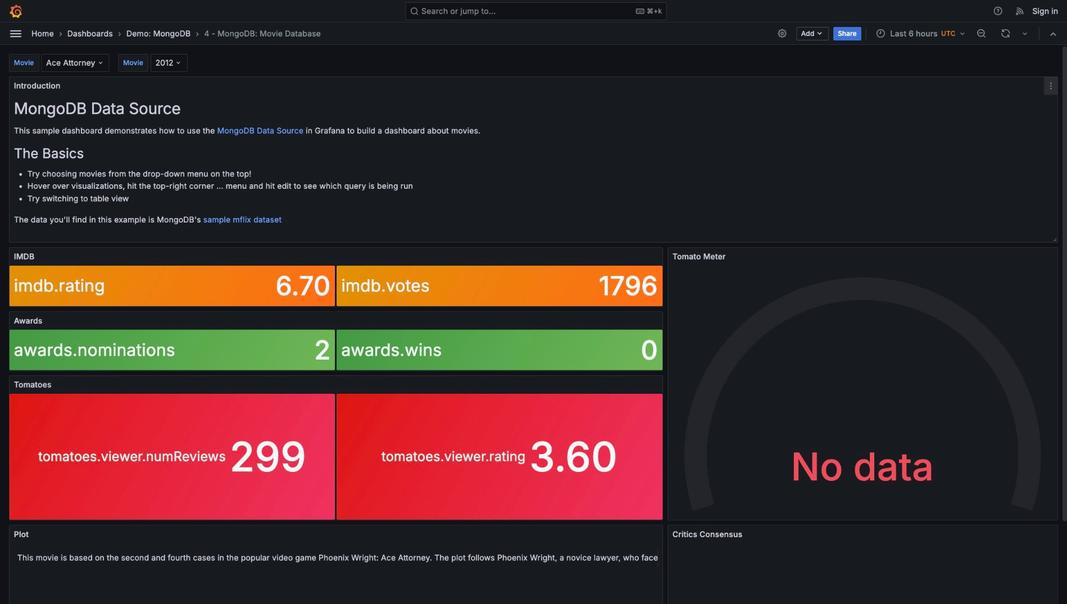 Task type: locate. For each thing, give the bounding box(es) containing it.
cell
[[14, 548, 658, 568]]

help image
[[993, 6, 1003, 16]]

auto refresh turned off. choose refresh time interval image
[[1020, 29, 1029, 38]]

menu for panel with title introduction image
[[1047, 81, 1056, 90]]



Task type: describe. For each thing, give the bounding box(es) containing it.
zoom out time range image
[[976, 28, 987, 39]]

grafana image
[[9, 4, 22, 18]]

refresh dashboard image
[[1001, 28, 1011, 39]]

dashboard settings image
[[777, 28, 787, 39]]

news image
[[1015, 6, 1025, 16]]

open menu image
[[9, 27, 22, 40]]



Task type: vqa. For each thing, say whether or not it's contained in the screenshot.
the news icon
yes



